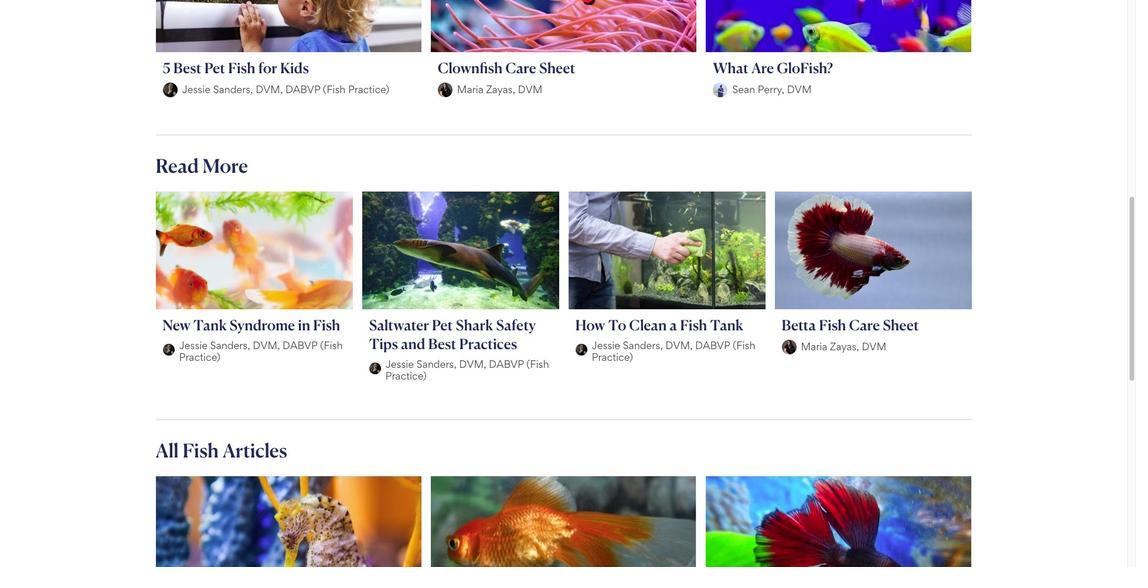 Task type: describe. For each thing, give the bounding box(es) containing it.
and
[[401, 335, 425, 353]]

read
[[156, 154, 199, 177]]

new
[[163, 317, 190, 334]]

are
[[752, 59, 774, 77]]

fish left for
[[228, 59, 255, 77]]

(fish for new tank syndrome in fish
[[320, 339, 343, 352]]

betta
[[782, 317, 816, 334]]

dvm, for safety
[[459, 358, 486, 370]]

to
[[608, 317, 626, 334]]

maria zayas, dvm for care
[[457, 83, 542, 96]]

fish right the betta
[[819, 317, 846, 334]]

glofish?
[[777, 59, 833, 77]]

0 vertical spatial best
[[173, 59, 202, 77]]

syndrome
[[230, 317, 295, 334]]

clean
[[629, 317, 667, 334]]

pet inside "saltwater pet shark safety tips and best practices"
[[432, 317, 453, 334]]

dvm, for in
[[253, 339, 280, 352]]

saltwater pet shark safety tips and best practices
[[369, 317, 536, 353]]

sean perry, dvm
[[732, 83, 812, 96]]

5 best pet fish for kids
[[163, 59, 309, 77]]

sanders, for shark
[[417, 358, 457, 370]]

(fish for how to clean a fish tank
[[733, 339, 755, 352]]

jessie sanders, dvm, dabvp (fish practice) for in
[[179, 339, 343, 363]]

maria zayas, dvm for fish
[[801, 341, 886, 353]]

practices
[[459, 335, 517, 353]]

by image for clownfish
[[438, 82, 452, 97]]

1 horizontal spatial sheet
[[883, 317, 919, 334]]

for
[[258, 59, 277, 77]]

best inside "saltwater pet shark safety tips and best practices"
[[428, 335, 456, 353]]

perry,
[[758, 83, 785, 96]]

dvm, for a
[[665, 339, 693, 352]]

dabvp for new tank syndrome in fish
[[283, 339, 317, 352]]

jessie for best
[[182, 83, 210, 96]]

by image for saltwater pet shark safety tips and best practices
[[369, 363, 381, 375]]

jessie for to
[[592, 339, 620, 352]]

1 tank from the left
[[193, 317, 227, 334]]

shark
[[456, 317, 493, 334]]

by image for new
[[163, 344, 174, 356]]

by image for betta fish care sheet
[[782, 340, 796, 355]]

tips
[[369, 335, 398, 353]]

in
[[298, 317, 310, 334]]

kids
[[280, 59, 309, 77]]

how
[[575, 317, 605, 334]]

dvm for glofish?
[[787, 83, 812, 96]]

fish right in
[[313, 317, 340, 334]]

dabvp for how to clean a fish tank
[[695, 339, 730, 352]]

betta fish care sheet
[[782, 317, 919, 334]]

jessie for pet
[[385, 358, 414, 370]]

maria for clownfish
[[457, 83, 483, 96]]

5
[[163, 59, 170, 77]]



Task type: vqa. For each thing, say whether or not it's contained in the screenshot.
Subscribe to the left
no



Task type: locate. For each thing, give the bounding box(es) containing it.
(fish for 5 best pet fish for kids
[[323, 83, 346, 96]]

zayas, for care
[[486, 83, 515, 96]]

jessie sanders, dvm, dabvp (fish practice) down a
[[592, 339, 755, 363]]

what
[[713, 59, 749, 77]]

0 horizontal spatial care
[[505, 59, 536, 77]]

jessie sanders, dvm, dabvp (fish practice) for a
[[592, 339, 755, 363]]

sheet
[[539, 59, 575, 77], [883, 317, 919, 334]]

sanders, for syndrome
[[210, 339, 250, 352]]

0 horizontal spatial tank
[[193, 317, 227, 334]]

0 vertical spatial sheet
[[539, 59, 575, 77]]

more
[[203, 154, 248, 177]]

0 horizontal spatial maria
[[457, 83, 483, 96]]

zayas, down betta fish care sheet
[[830, 341, 859, 353]]

1 vertical spatial maria
[[801, 341, 827, 353]]

0 vertical spatial maria
[[457, 83, 483, 96]]

dabvp for saltwater pet shark safety tips and best practices
[[489, 358, 524, 370]]

0 horizontal spatial pet
[[204, 59, 225, 77]]

maria down clownfish
[[457, 83, 483, 96]]

jessie for tank
[[179, 339, 208, 352]]

by image for 5
[[163, 82, 177, 97]]

sanders,
[[213, 83, 253, 96], [210, 339, 250, 352], [623, 339, 663, 352], [417, 358, 457, 370]]

1 horizontal spatial pet
[[432, 317, 453, 334]]

2 horizontal spatial dvm
[[862, 341, 886, 353]]

dvm,
[[256, 83, 283, 96], [253, 339, 280, 352], [665, 339, 693, 352], [459, 358, 486, 370]]

fish
[[228, 59, 255, 77], [313, 317, 340, 334], [680, 317, 707, 334], [819, 317, 846, 334], [183, 439, 219, 462]]

articles
[[223, 439, 287, 462]]

saltwater
[[369, 317, 429, 334]]

pet right "5"
[[204, 59, 225, 77]]

dvm, down a
[[665, 339, 693, 352]]

fish right all
[[183, 439, 219, 462]]

dabvp down how to clean a fish tank
[[695, 339, 730, 352]]

by image left sean
[[713, 82, 728, 97]]

1 horizontal spatial maria zayas, dvm
[[801, 341, 886, 353]]

0 vertical spatial pet
[[204, 59, 225, 77]]

jessie down to on the bottom right of page
[[592, 339, 620, 352]]

maria zayas, dvm
[[457, 83, 542, 96], [801, 341, 886, 353]]

by image down 'how'
[[575, 344, 587, 356]]

pet
[[204, 59, 225, 77], [432, 317, 453, 334]]

new tank syndrome in fish
[[163, 317, 340, 334]]

dabvp down "practices"
[[489, 358, 524, 370]]

dabvp down in
[[283, 339, 317, 352]]

1 horizontal spatial maria
[[801, 341, 827, 353]]

care
[[505, 59, 536, 77], [849, 317, 880, 334]]

tank right a
[[710, 317, 743, 334]]

a
[[670, 317, 677, 334]]

how to clean a fish tank
[[575, 317, 743, 334]]

jessie sanders, dvm, dabvp (fish practice) for fish
[[182, 83, 389, 96]]

by image
[[713, 82, 728, 97], [782, 340, 796, 355], [575, 344, 587, 356], [369, 363, 381, 375]]

best
[[173, 59, 202, 77], [428, 335, 456, 353]]

1 horizontal spatial tank
[[710, 317, 743, 334]]

0 vertical spatial zayas,
[[486, 83, 515, 96]]

maria down the betta
[[801, 341, 827, 353]]

1 vertical spatial best
[[428, 335, 456, 353]]

0 horizontal spatial dvm
[[518, 83, 542, 96]]

read more
[[156, 154, 248, 177]]

jessie sanders, dvm, dabvp (fish practice) down kids
[[182, 83, 389, 96]]

practice) for new tank syndrome in fish
[[179, 351, 220, 363]]

0 horizontal spatial sheet
[[539, 59, 575, 77]]

1 vertical spatial sheet
[[883, 317, 919, 334]]

sanders, down 5 best pet fish for kids
[[213, 83, 253, 96]]

maria zayas, dvm down betta fish care sheet
[[801, 341, 886, 353]]

by image down "5"
[[163, 82, 177, 97]]

best right and
[[428, 335, 456, 353]]

1 horizontal spatial zayas,
[[830, 341, 859, 353]]

sanders, for pet
[[213, 83, 253, 96]]

0 horizontal spatial zayas,
[[486, 83, 515, 96]]

tank right new
[[193, 317, 227, 334]]

zayas,
[[486, 83, 515, 96], [830, 341, 859, 353]]

1 horizontal spatial care
[[849, 317, 880, 334]]

by image down the betta
[[782, 340, 796, 355]]

jessie sanders, dvm, dabvp (fish practice) down "practices"
[[385, 358, 549, 382]]

by image for how to clean a fish tank
[[575, 344, 587, 356]]

practice) for how to clean a fish tank
[[592, 351, 633, 363]]

fish right a
[[680, 317, 707, 334]]

dvm down glofish?
[[787, 83, 812, 96]]

sanders, for clean
[[623, 339, 663, 352]]

dvm for sheet
[[518, 83, 542, 96]]

dvm down betta fish care sheet
[[862, 341, 886, 353]]

1 horizontal spatial dvm
[[787, 83, 812, 96]]

safety
[[496, 317, 536, 334]]

zayas, down clownfish care sheet
[[486, 83, 515, 96]]

by image
[[163, 82, 177, 97], [438, 82, 452, 97], [163, 344, 174, 356]]

0 vertical spatial maria zayas, dvm
[[457, 83, 542, 96]]

dvm, down "practices"
[[459, 358, 486, 370]]

dvm for care
[[862, 341, 886, 353]]

1 vertical spatial maria zayas, dvm
[[801, 341, 886, 353]]

0 horizontal spatial maria zayas, dvm
[[457, 83, 542, 96]]

clownfish care sheet
[[438, 59, 575, 77]]

sanders, down clean
[[623, 339, 663, 352]]

0 vertical spatial care
[[505, 59, 536, 77]]

dvm
[[518, 83, 542, 96], [787, 83, 812, 96], [862, 341, 886, 353]]

practice) for 5 best pet fish for kids
[[348, 83, 389, 96]]

pet left shark
[[432, 317, 453, 334]]

jessie down 5 best pet fish for kids
[[182, 83, 210, 96]]

1 vertical spatial zayas,
[[830, 341, 859, 353]]

practice)
[[348, 83, 389, 96], [179, 351, 220, 363], [592, 351, 633, 363], [385, 370, 427, 382]]

sean
[[732, 83, 755, 96]]

dvm, down syndrome
[[253, 339, 280, 352]]

by image down 'tips' at the bottom
[[369, 363, 381, 375]]

0 horizontal spatial best
[[173, 59, 202, 77]]

maria zayas, dvm down clownfish care sheet
[[457, 83, 542, 96]]

jessie
[[182, 83, 210, 96], [179, 339, 208, 352], [592, 339, 620, 352], [385, 358, 414, 370]]

clownfish
[[438, 59, 503, 77]]

sanders, down and
[[417, 358, 457, 370]]

1 vertical spatial pet
[[432, 317, 453, 334]]

what are glofish?
[[713, 59, 833, 77]]

dabvp
[[285, 83, 320, 96], [283, 339, 317, 352], [695, 339, 730, 352], [489, 358, 524, 370]]

jessie sanders, dvm, dabvp (fish practice)
[[182, 83, 389, 96], [179, 339, 343, 363], [592, 339, 755, 363], [385, 358, 549, 382]]

zayas, for fish
[[830, 341, 859, 353]]

sanders, down new tank syndrome in fish
[[210, 339, 250, 352]]

dabvp for 5 best pet fish for kids
[[285, 83, 320, 96]]

by image for what are glofish?
[[713, 82, 728, 97]]

dabvp down kids
[[285, 83, 320, 96]]

(fish
[[323, 83, 346, 96], [320, 339, 343, 352], [733, 339, 755, 352], [526, 358, 549, 370]]

jessie sanders, dvm, dabvp (fish practice) down syndrome
[[179, 339, 343, 363]]

dvm, for fish
[[256, 83, 283, 96]]

all fish articles
[[156, 439, 287, 462]]

1 horizontal spatial best
[[428, 335, 456, 353]]

jessie down and
[[385, 358, 414, 370]]

by image down clownfish
[[438, 82, 452, 97]]

all
[[156, 439, 179, 462]]

jessie down new
[[179, 339, 208, 352]]

(fish for saltwater pet shark safety tips and best practices
[[526, 358, 549, 370]]

2 tank from the left
[[710, 317, 743, 334]]

practice) for saltwater pet shark safety tips and best practices
[[385, 370, 427, 382]]

maria
[[457, 83, 483, 96], [801, 341, 827, 353]]

1 vertical spatial care
[[849, 317, 880, 334]]

best right "5"
[[173, 59, 202, 77]]

jessie sanders, dvm, dabvp (fish practice) for safety
[[385, 358, 549, 382]]

tank
[[193, 317, 227, 334], [710, 317, 743, 334]]

dvm down clownfish care sheet
[[518, 83, 542, 96]]

by image down new
[[163, 344, 174, 356]]

dvm, down for
[[256, 83, 283, 96]]

maria for betta
[[801, 341, 827, 353]]



